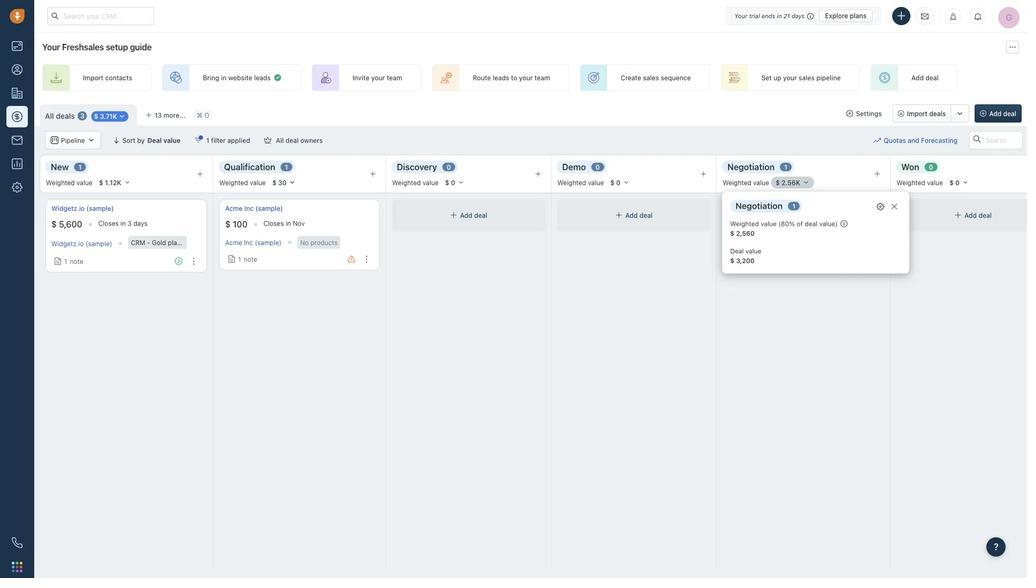 Task type: vqa. For each thing, say whether or not it's contained in the screenshot.
the bottommost Acme Inc (sample) LINK
yes



Task type: locate. For each thing, give the bounding box(es) containing it.
1 inside button
[[206, 136, 209, 144]]

import inside button
[[907, 110, 928, 117]]

6 weighted value from the left
[[897, 179, 944, 186]]

1 vertical spatial widgetz.io
[[51, 240, 84, 247]]

0 horizontal spatial your
[[371, 74, 385, 81]]

1 note down 5,600
[[64, 258, 83, 265]]

weighted down demo
[[558, 179, 586, 186]]

value inside deal value $ 3,200
[[746, 247, 762, 255]]

$ 0 button
[[440, 177, 469, 188], [606, 177, 635, 188], [945, 177, 974, 188]]

1 horizontal spatial crm - gold plan monthly (sample)
[[805, 239, 909, 246]]

0 horizontal spatial 1 note
[[64, 258, 83, 265]]

0 vertical spatial techcave (sample) link
[[729, 204, 787, 213]]

2 acme from the top
[[225, 239, 242, 246]]

acme inc (sample) down 100
[[225, 239, 282, 246]]

value)
[[820, 220, 838, 227]]

note
[[244, 255, 257, 263], [70, 258, 83, 265], [747, 258, 761, 265]]

0 vertical spatial widgetz.io (sample)
[[51, 205, 114, 212]]

closes for $ 3,200
[[776, 220, 796, 227]]

1 techcave (sample) from the top
[[729, 205, 787, 212]]

3.71k
[[100, 113, 117, 120]]

weighted value down discovery
[[392, 179, 439, 186]]

team right invite
[[387, 74, 402, 81]]

freshworks switcher image
[[12, 562, 22, 572]]

widgetz.io up '$ 5,600'
[[51, 205, 85, 212]]

$ inside popup button
[[94, 113, 98, 120]]

1 down '$ 5,600'
[[64, 258, 67, 265]]

- down closes in 3 days
[[147, 239, 150, 246]]

your right to
[[519, 74, 533, 81]]

$ 2.56k button
[[771, 177, 815, 188]]

your right invite
[[371, 74, 385, 81]]

weighted inside negotiation dialog
[[731, 220, 759, 227]]

1 horizontal spatial gold
[[826, 239, 840, 246]]

in for negotiation
[[798, 220, 803, 227]]

1 horizontal spatial sales
[[799, 74, 815, 81]]

all left owners
[[276, 136, 284, 144]]

negotiation up $ 3,200
[[736, 201, 783, 211]]

0
[[447, 163, 451, 171], [596, 163, 600, 171], [929, 163, 934, 171], [451, 179, 455, 186], [617, 179, 621, 186], [956, 179, 960, 186]]

13 more... button
[[140, 108, 191, 123]]

weighted for negotiation
[[723, 179, 752, 186]]

all deal owners
[[276, 136, 323, 144]]

1 down 100
[[238, 255, 241, 263]]

4 weighted value from the left
[[558, 179, 604, 186]]

1 vertical spatial 3,200
[[737, 257, 755, 264]]

weighted down discovery
[[392, 179, 421, 186]]

1 horizontal spatial 3
[[128, 220, 132, 227]]

0 vertical spatial import
[[83, 74, 103, 81]]

qualification
[[224, 162, 275, 172]]

gold
[[152, 239, 166, 246], [826, 239, 840, 246]]

1 inside negotiation dialog
[[793, 202, 796, 210]]

quotas and forecasting link
[[874, 131, 969, 149]]

0 vertical spatial widgetz.io (sample) link
[[51, 204, 114, 213]]

days right 6
[[811, 220, 825, 227]]

import deals button
[[893, 104, 952, 123]]

$ 5,600
[[51, 219, 82, 229]]

acme inc (sample)
[[225, 205, 283, 212], [225, 239, 282, 246]]

⌘ o
[[197, 111, 209, 119]]

2 weighted value from the left
[[219, 179, 266, 186]]

team
[[387, 74, 402, 81], [535, 74, 550, 81]]

your inside route leads to your team link
[[519, 74, 533, 81]]

3 your from the left
[[784, 74, 797, 81]]

sales right create
[[643, 74, 659, 81]]

1 up $ 30 'button'
[[285, 163, 288, 171]]

acme inc (sample) link down 100
[[225, 239, 282, 246]]

0 horizontal spatial leads
[[254, 74, 271, 81]]

1 up the closes in 6 days on the top of the page
[[793, 202, 796, 210]]

$ 1.12k button
[[94, 177, 135, 188]]

container_wx8msf4aqz5i3rn1 image inside the 'all deal owners' button
[[264, 136, 272, 144]]

weighted down 'new'
[[46, 179, 75, 186]]

weighted value up $ 3,200
[[723, 179, 770, 186]]

acme inc (sample) link up 100
[[225, 204, 283, 213]]

note down 2,560
[[747, 258, 761, 265]]

1 horizontal spatial 1 note
[[238, 255, 257, 263]]

owners
[[301, 136, 323, 144]]

0 vertical spatial techcave (sample)
[[729, 205, 787, 212]]

1 horizontal spatial plan
[[842, 239, 855, 246]]

1 vertical spatial techcave (sample)
[[729, 240, 786, 247]]

container_wx8msf4aqz5i3rn1 image
[[273, 73, 282, 82], [51, 136, 58, 144], [195, 136, 202, 144], [874, 136, 882, 144], [450, 211, 458, 219], [732, 258, 739, 265]]

all for deals
[[45, 111, 54, 120]]

0 horizontal spatial crm - gold plan monthly (sample)
[[131, 239, 235, 246]]

2 horizontal spatial days
[[811, 220, 825, 227]]

widgetz.io (sample) link up 5,600
[[51, 204, 114, 213]]

container_wx8msf4aqz5i3rn1 image inside bring in website leads link
[[273, 73, 282, 82]]

3 closes from the left
[[776, 220, 796, 227]]

crm down 6
[[805, 239, 819, 246]]

2 $ 0 from the left
[[611, 179, 621, 186]]

value for demo
[[588, 179, 604, 186]]

1 horizontal spatial team
[[535, 74, 550, 81]]

0 horizontal spatial $ 0
[[445, 179, 455, 186]]

deal
[[147, 136, 162, 144], [731, 247, 744, 255]]

of
[[797, 220, 803, 227]]

$ 0 button for demo
[[606, 177, 635, 188]]

0 vertical spatial acme
[[225, 205, 243, 212]]

all up pipeline dropdown button
[[45, 111, 54, 120]]

0 horizontal spatial import
[[83, 74, 103, 81]]

3,200 down 2,560
[[737, 257, 755, 264]]

1 vertical spatial widgetz.io (sample) link
[[51, 240, 112, 247]]

no products
[[300, 239, 338, 246]]

1 acme from the top
[[225, 205, 243, 212]]

all
[[45, 111, 54, 120], [276, 136, 284, 144]]

3 $ 0 button from the left
[[945, 177, 974, 188]]

1 team from the left
[[387, 74, 402, 81]]

deal right by at the left of page
[[147, 136, 162, 144]]

2 horizontal spatial closes
[[776, 220, 796, 227]]

invite your team link
[[312, 64, 422, 91]]

techcave (sample) link
[[729, 204, 787, 213], [729, 240, 786, 247]]

deal down $ 2,560
[[731, 247, 744, 255]]

2 techcave (sample) link from the top
[[729, 240, 786, 247]]

acme
[[225, 205, 243, 212], [225, 239, 242, 246]]

0 horizontal spatial team
[[387, 74, 402, 81]]

import deals
[[907, 110, 946, 117]]

2 closes from the left
[[264, 220, 284, 227]]

0 vertical spatial your
[[735, 12, 748, 19]]

all inside button
[[276, 136, 284, 144]]

0 vertical spatial 3
[[80, 112, 84, 120]]

13
[[155, 111, 162, 119]]

21
[[784, 12, 790, 19]]

1 vertical spatial acme inc (sample) link
[[225, 239, 282, 246]]

container_wx8msf4aqz5i3rn1 image for add deal
[[450, 211, 458, 219]]

deals for import
[[930, 110, 946, 117]]

import up quotas and forecasting
[[907, 110, 928, 117]]

3,200
[[737, 219, 760, 229], [737, 257, 755, 264]]

0 horizontal spatial deals
[[56, 111, 75, 120]]

100
[[233, 219, 248, 229]]

add deal
[[912, 74, 939, 81], [990, 110, 1017, 117], [460, 211, 488, 219], [626, 211, 653, 219], [965, 211, 992, 219]]

(80%
[[779, 220, 795, 227]]

widgetz.io down '$ 5,600'
[[51, 240, 84, 247]]

0 vertical spatial deal
[[147, 136, 162, 144]]

1 horizontal spatial deals
[[930, 110, 946, 117]]

weighted up 2,560
[[731, 220, 759, 227]]

container_wx8msf4aqz5i3rn1 image inside quotas and forecasting link
[[874, 136, 882, 144]]

container_wx8msf4aqz5i3rn1 image
[[846, 110, 854, 117], [118, 113, 126, 120], [88, 136, 95, 144], [264, 136, 272, 144], [877, 203, 885, 210], [891, 203, 899, 210], [616, 211, 623, 219], [955, 211, 962, 219], [841, 220, 848, 227], [228, 255, 236, 263], [54, 258, 62, 265]]

1 note for $ 100
[[238, 255, 257, 263]]

import left contacts
[[83, 74, 103, 81]]

setup
[[106, 42, 128, 52]]

2 sales from the left
[[799, 74, 815, 81]]

weighted up $ 3,200
[[723, 179, 752, 186]]

techcave down $ 2,560
[[729, 240, 758, 247]]

closes right 5,600
[[98, 220, 119, 227]]

1 techcave (sample) link from the top
[[729, 204, 787, 213]]

1 vertical spatial 3
[[128, 220, 132, 227]]

1 vertical spatial acme inc (sample)
[[225, 239, 282, 246]]

3 weighted value from the left
[[392, 179, 439, 186]]

0 horizontal spatial sales
[[643, 74, 659, 81]]

Search your CRM... text field
[[47, 7, 154, 25]]

phone image
[[12, 537, 22, 548]]

0 horizontal spatial note
[[70, 258, 83, 265]]

1 vertical spatial import
[[907, 110, 928, 117]]

0 vertical spatial techcave
[[729, 205, 758, 212]]

1 vertical spatial techcave (sample) link
[[729, 240, 786, 247]]

3,200 up 2,560
[[737, 219, 760, 229]]

widgetz.io (sample) link down 5,600
[[51, 240, 112, 247]]

1 vertical spatial deal
[[731, 247, 744, 255]]

your for your freshsales setup guide
[[42, 42, 60, 52]]

all deals link
[[45, 111, 75, 121]]

2 horizontal spatial your
[[784, 74, 797, 81]]

$ 0 button for won
[[945, 177, 974, 188]]

2 widgetz.io (sample) from the top
[[51, 240, 112, 247]]

1 horizontal spatial note
[[244, 255, 257, 263]]

acme inc (sample) link
[[225, 204, 283, 213], [225, 239, 282, 246]]

your inside invite your team link
[[371, 74, 385, 81]]

in left 'nov'
[[286, 220, 291, 227]]

new
[[51, 162, 69, 172]]

deals up pipeline
[[56, 111, 75, 120]]

1 vertical spatial all
[[276, 136, 284, 144]]

0 vertical spatial widgetz.io
[[51, 205, 85, 212]]

2 3,200 from the top
[[737, 257, 755, 264]]

invite
[[353, 74, 370, 81]]

in left 6
[[798, 220, 803, 227]]

your
[[735, 12, 748, 19], [42, 42, 60, 52]]

weighted for demo
[[558, 179, 586, 186]]

1 horizontal spatial monthly
[[856, 239, 881, 246]]

explore
[[825, 12, 849, 20]]

closes left 'nov'
[[264, 220, 284, 227]]

techcave (sample) link up $ 3,200
[[729, 204, 787, 213]]

0 horizontal spatial -
[[147, 239, 150, 246]]

$ 0
[[445, 179, 455, 186], [611, 179, 621, 186], [950, 179, 960, 186]]

1 horizontal spatial your
[[519, 74, 533, 81]]

1 note down 100
[[238, 255, 257, 263]]

1
[[206, 136, 209, 144], [79, 163, 82, 171], [285, 163, 288, 171], [785, 163, 788, 171], [793, 202, 796, 210], [238, 255, 241, 263], [64, 258, 67, 265], [742, 258, 745, 265]]

closes left of
[[776, 220, 796, 227]]

techcave (sample)
[[729, 205, 787, 212], [729, 240, 786, 247]]

ends
[[762, 12, 776, 19]]

create sales sequence link
[[580, 64, 710, 91]]

days
[[792, 12, 805, 19], [134, 220, 148, 227], [811, 220, 825, 227]]

3 $ 0 from the left
[[950, 179, 960, 186]]

all deal owners button
[[257, 131, 330, 149]]

up
[[774, 74, 782, 81]]

1 left filter
[[206, 136, 209, 144]]

pipeline
[[61, 136, 85, 144]]

container_wx8msf4aqz5i3rn1 image inside pipeline dropdown button
[[88, 136, 95, 144]]

acme inc (sample) up 100
[[225, 205, 283, 212]]

2 acme inc (sample) from the top
[[225, 239, 282, 246]]

$ inside deal value $ 3,200
[[731, 257, 735, 264]]

your right up
[[784, 74, 797, 81]]

in down $ 1.12k button
[[121, 220, 126, 227]]

inc down 100
[[244, 239, 253, 246]]

1 down $ 2,560
[[742, 258, 745, 265]]

0 horizontal spatial closes
[[98, 220, 119, 227]]

0 horizontal spatial all
[[45, 111, 54, 120]]

-
[[147, 239, 150, 246], [821, 239, 824, 246]]

weighted value for demo
[[558, 179, 604, 186]]

inc up 100
[[244, 205, 254, 212]]

0 vertical spatial inc
[[244, 205, 254, 212]]

value for discovery
[[423, 179, 439, 186]]

container_wx8msf4aqz5i3rn1 image for quotas and forecasting
[[874, 136, 882, 144]]

value
[[163, 136, 181, 144], [77, 179, 93, 186], [250, 179, 266, 186], [423, 179, 439, 186], [588, 179, 604, 186], [754, 179, 770, 186], [928, 179, 944, 186], [761, 220, 777, 227], [746, 247, 762, 255]]

$
[[94, 113, 98, 120], [99, 179, 103, 186], [272, 179, 277, 186], [445, 179, 449, 186], [611, 179, 615, 186], [776, 179, 780, 186], [950, 179, 954, 186], [51, 219, 57, 229], [225, 219, 231, 229], [729, 219, 734, 229], [731, 230, 735, 237], [731, 257, 735, 264]]

sales
[[643, 74, 659, 81], [799, 74, 815, 81]]

techcave (sample) down 2,560
[[729, 240, 786, 247]]

container_wx8msf4aqz5i3rn1 image for pipeline
[[51, 136, 58, 144]]

1 note down 2,560
[[742, 258, 761, 265]]

in
[[777, 12, 782, 19], [221, 74, 227, 81], [121, 220, 126, 227], [286, 220, 291, 227], [798, 220, 803, 227]]

0 horizontal spatial plan
[[168, 239, 181, 246]]

3 inside 'all deals 3'
[[80, 112, 84, 120]]

weighted value down 'new'
[[46, 179, 93, 186]]

1 3,200 from the top
[[737, 219, 760, 229]]

- down value)
[[821, 239, 824, 246]]

1 horizontal spatial your
[[735, 12, 748, 19]]

5,600
[[59, 219, 82, 229]]

0 horizontal spatial your
[[42, 42, 60, 52]]

sort by deal value
[[122, 136, 181, 144]]

your left freshsales on the top left of the page
[[42, 42, 60, 52]]

sales left pipeline
[[799, 74, 815, 81]]

0 horizontal spatial gold
[[152, 239, 166, 246]]

3 down $ 1.12k button
[[128, 220, 132, 227]]

1 note
[[238, 255, 257, 263], [64, 258, 83, 265], [742, 258, 761, 265]]

2 leads from the left
[[493, 74, 510, 81]]

closes for $ 100
[[264, 220, 284, 227]]

acme up $ 100 at the left of the page
[[225, 205, 243, 212]]

Search field
[[970, 131, 1023, 149]]

1 horizontal spatial crm
[[805, 239, 819, 246]]

crm down closes in 3 days
[[131, 239, 145, 246]]

1 your from the left
[[371, 74, 385, 81]]

2 horizontal spatial $ 0 button
[[945, 177, 974, 188]]

0 horizontal spatial crm
[[131, 239, 145, 246]]

3 for deals
[[80, 112, 84, 120]]

your trial ends in 21 days
[[735, 12, 805, 19]]

1 horizontal spatial all
[[276, 136, 284, 144]]

your
[[371, 74, 385, 81], [519, 74, 533, 81], [784, 74, 797, 81]]

1 vertical spatial widgetz.io (sample)
[[51, 240, 112, 247]]

weighted for new
[[46, 179, 75, 186]]

1 horizontal spatial days
[[792, 12, 805, 19]]

closes
[[98, 220, 119, 227], [264, 220, 284, 227], [776, 220, 796, 227]]

1 note for $ 5,600
[[64, 258, 83, 265]]

weighted value for new
[[46, 179, 93, 186]]

weighted value for qualification
[[219, 179, 266, 186]]

1 vertical spatial acme
[[225, 239, 242, 246]]

1 horizontal spatial deal
[[731, 247, 744, 255]]

1 $ 0 from the left
[[445, 179, 455, 186]]

0 horizontal spatial deal
[[147, 136, 162, 144]]

1 weighted value from the left
[[46, 179, 93, 186]]

set up your sales pipeline link
[[721, 64, 861, 91]]

5 weighted value from the left
[[723, 179, 770, 186]]

0 vertical spatial 3,200
[[737, 219, 760, 229]]

1 horizontal spatial $ 0 button
[[606, 177, 635, 188]]

note down 100
[[244, 255, 257, 263]]

negotiation up $ 2.56k button
[[728, 162, 775, 172]]

1 vertical spatial inc
[[244, 239, 253, 246]]

0 horizontal spatial days
[[134, 220, 148, 227]]

$ 0 button for discovery
[[440, 177, 469, 188]]

weighted value down 'qualification'
[[219, 179, 266, 186]]

widgetz.io
[[51, 205, 85, 212], [51, 240, 84, 247]]

weighted down 'qualification'
[[219, 179, 248, 186]]

2 $ 0 button from the left
[[606, 177, 635, 188]]

techcave up $ 3,200
[[729, 205, 758, 212]]

weighted for qualification
[[219, 179, 248, 186]]

quotas and forecasting
[[884, 136, 958, 144]]

2 gold from the left
[[826, 239, 840, 246]]

1 horizontal spatial import
[[907, 110, 928, 117]]

$ 30 button
[[268, 177, 301, 188]]

0 horizontal spatial 3
[[80, 112, 84, 120]]

13 more...
[[155, 111, 186, 119]]

team right to
[[535, 74, 550, 81]]

crm
[[131, 239, 145, 246], [805, 239, 819, 246]]

0 vertical spatial all
[[45, 111, 54, 120]]

0 horizontal spatial $ 0 button
[[440, 177, 469, 188]]

techcave (sample) link down 2,560
[[729, 240, 786, 247]]

value for new
[[77, 179, 93, 186]]

$ 3,200
[[729, 219, 760, 229]]

weighted value down demo
[[558, 179, 604, 186]]

weighted down won
[[897, 179, 926, 186]]

leads right website
[[254, 74, 271, 81]]

1 horizontal spatial $ 0
[[611, 179, 621, 186]]

deals inside import deals button
[[930, 110, 946, 117]]

2 your from the left
[[519, 74, 533, 81]]

in for new
[[121, 220, 126, 227]]

deals
[[930, 110, 946, 117], [56, 111, 75, 120]]

0 horizontal spatial monthly
[[183, 239, 207, 246]]

create
[[621, 74, 642, 81]]

your left trial
[[735, 12, 748, 19]]

leads left to
[[493, 74, 510, 81]]

days down $ 1.12k button
[[134, 220, 148, 227]]

widgetz.io (sample) up 5,600
[[51, 205, 114, 212]]

deal inside negotiation dialog
[[805, 220, 818, 227]]

your inside set up your sales pipeline link
[[784, 74, 797, 81]]

1 $ 0 button from the left
[[440, 177, 469, 188]]

container_wx8msf4aqz5i3rn1 image inside pipeline dropdown button
[[51, 136, 58, 144]]

acme down $ 100 at the left of the page
[[225, 239, 242, 246]]

0 vertical spatial acme inc (sample)
[[225, 205, 283, 212]]

1 horizontal spatial leads
[[493, 74, 510, 81]]

what's new image
[[950, 13, 958, 20]]

negotiation inside dialog
[[736, 201, 783, 211]]

forecasting
[[922, 136, 958, 144]]

2 techcave from the top
[[729, 240, 758, 247]]

weighted value down won
[[897, 179, 944, 186]]

import deals group
[[893, 104, 970, 123]]

days right 21
[[792, 12, 805, 19]]

container_wx8msf4aqz5i3rn1 image inside settings popup button
[[846, 110, 854, 117]]

note down 5,600
[[70, 258, 83, 265]]

deals up forecasting
[[930, 110, 946, 117]]

1 widgetz.io from the top
[[51, 205, 85, 212]]

1 horizontal spatial closes
[[264, 220, 284, 227]]

2.56k
[[782, 179, 801, 186]]

weighted value (80% of deal value)
[[731, 220, 838, 227]]

1 closes from the left
[[98, 220, 119, 227]]

widgetz.io (sample) down 5,600
[[51, 240, 112, 247]]

1 sales from the left
[[643, 74, 659, 81]]

1 vertical spatial techcave
[[729, 240, 758, 247]]

0 vertical spatial acme inc (sample) link
[[225, 204, 283, 213]]

1 widgetz.io (sample) from the top
[[51, 205, 114, 212]]

import for import deals
[[907, 110, 928, 117]]

1 vertical spatial negotiation
[[736, 201, 783, 211]]

2 horizontal spatial $ 0
[[950, 179, 960, 186]]

1 vertical spatial your
[[42, 42, 60, 52]]

leads
[[254, 74, 271, 81], [493, 74, 510, 81]]

send email image
[[922, 12, 929, 21]]

add deal inside button
[[990, 110, 1017, 117]]

3 right all deals link
[[80, 112, 84, 120]]

techcave (sample) up $ 3,200
[[729, 205, 787, 212]]

1 horizontal spatial -
[[821, 239, 824, 246]]



Task type: describe. For each thing, give the bounding box(es) containing it.
plans
[[850, 12, 867, 20]]

won
[[902, 162, 920, 172]]

bring
[[203, 74, 219, 81]]

bring in website leads
[[203, 74, 271, 81]]

add inside button
[[990, 110, 1002, 117]]

to
[[511, 74, 518, 81]]

set
[[762, 74, 772, 81]]

2 horizontal spatial 1 note
[[742, 258, 761, 265]]

your freshsales setup guide
[[42, 42, 152, 52]]

2,560
[[737, 230, 755, 237]]

1 filter applied button
[[188, 131, 257, 149]]

note for $ 100
[[244, 255, 257, 263]]

import contacts
[[83, 74, 132, 81]]

1 gold from the left
[[152, 239, 166, 246]]

guide
[[130, 42, 152, 52]]

explore plans
[[825, 12, 867, 20]]

sort
[[122, 136, 136, 144]]

discovery
[[397, 162, 437, 172]]

30
[[278, 179, 287, 186]]

more...
[[164, 111, 186, 119]]

container_wx8msf4aqz5i3rn1 image for 1
[[732, 258, 739, 265]]

trial
[[750, 12, 760, 19]]

by
[[137, 136, 145, 144]]

1 crm from the left
[[131, 239, 145, 246]]

1 monthly from the left
[[183, 239, 207, 246]]

demo
[[563, 162, 586, 172]]

2 crm - gold plan monthly (sample) from the left
[[805, 239, 909, 246]]

o
[[205, 111, 209, 119]]

2 monthly from the left
[[856, 239, 881, 246]]

2 techcave (sample) from the top
[[729, 240, 786, 247]]

$ 2.56k
[[776, 179, 801, 186]]

import for import contacts
[[83, 74, 103, 81]]

bring in website leads link
[[162, 64, 301, 91]]

create sales sequence
[[621, 74, 691, 81]]

settings button
[[841, 104, 888, 123]]

products
[[311, 239, 338, 246]]

quotas
[[884, 136, 907, 144]]

2 widgetz.io (sample) link from the top
[[51, 240, 112, 247]]

in right bring
[[221, 74, 227, 81]]

$ 3.71k button
[[88, 110, 132, 122]]

$ 0 for discovery
[[445, 179, 455, 186]]

days for $ 3,200
[[811, 220, 825, 227]]

no
[[300, 239, 309, 246]]

import contacts link
[[42, 64, 152, 91]]

explore plans link
[[820, 9, 873, 22]]

weighted value for negotiation
[[723, 179, 770, 186]]

⌘
[[197, 111, 203, 119]]

1 acme inc (sample) link from the top
[[225, 204, 283, 213]]

$ 1.12k
[[99, 179, 121, 186]]

phone element
[[6, 532, 28, 553]]

1 techcave from the top
[[729, 205, 758, 212]]

freshsales
[[62, 42, 104, 52]]

2 widgetz.io from the top
[[51, 240, 84, 247]]

container_wx8msf4aqz5i3rn1 image inside $ 3.71k button
[[118, 113, 126, 120]]

1 crm - gold plan monthly (sample) from the left
[[131, 239, 235, 246]]

weighted value for won
[[897, 179, 944, 186]]

1 acme inc (sample) from the top
[[225, 205, 283, 212]]

$ inside 'button'
[[272, 179, 277, 186]]

weighted for discovery
[[392, 179, 421, 186]]

$ 0 for demo
[[611, 179, 621, 186]]

add deal button
[[975, 104, 1022, 123]]

weighted for won
[[897, 179, 926, 186]]

$ 3.71k
[[94, 113, 117, 120]]

1.12k
[[105, 179, 121, 186]]

container_wx8msf4aqz5i3rn1 image inside 1 filter applied button
[[195, 136, 202, 144]]

and
[[908, 136, 920, 144]]

$ 100
[[225, 219, 248, 229]]

closes in 6 days
[[776, 220, 825, 227]]

weighted value for discovery
[[392, 179, 439, 186]]

route leads to your team
[[473, 74, 550, 81]]

nov
[[293, 220, 305, 227]]

days for $ 5,600
[[134, 220, 148, 227]]

3,200 inside deal value $ 3,200
[[737, 257, 755, 264]]

route
[[473, 74, 491, 81]]

value for won
[[928, 179, 944, 186]]

1 inc from the top
[[244, 205, 254, 212]]

your for your trial ends in 21 days
[[735, 12, 748, 19]]

$ 3.71k button
[[91, 111, 128, 122]]

$ 2,560
[[731, 230, 755, 237]]

1 plan from the left
[[168, 239, 181, 246]]

1 right 'new'
[[79, 163, 82, 171]]

2 crm from the left
[[805, 239, 819, 246]]

1 widgetz.io (sample) link from the top
[[51, 204, 114, 213]]

2 plan from the left
[[842, 239, 855, 246]]

negotiation dialog
[[723, 192, 910, 274]]

set up your sales pipeline
[[762, 74, 841, 81]]

value for negotiation
[[754, 179, 770, 186]]

applied
[[228, 136, 250, 144]]

1 filter applied
[[206, 136, 250, 144]]

1 leads from the left
[[254, 74, 271, 81]]

pipeline
[[817, 74, 841, 81]]

2 acme inc (sample) link from the top
[[225, 239, 282, 246]]

settings
[[856, 110, 882, 117]]

contacts
[[105, 74, 132, 81]]

filter
[[211, 136, 226, 144]]

all deals 3
[[45, 111, 84, 120]]

closes in 3 days
[[98, 220, 148, 227]]

deal inside deal value $ 3,200
[[731, 247, 744, 255]]

sequence
[[661, 74, 691, 81]]

$ 0 for won
[[950, 179, 960, 186]]

deals for all
[[56, 111, 75, 120]]

2 inc from the top
[[244, 239, 253, 246]]

invite your team
[[353, 74, 402, 81]]

$ 30
[[272, 179, 287, 186]]

2 horizontal spatial note
[[747, 258, 761, 265]]

1 - from the left
[[147, 239, 150, 246]]

route leads to your team link
[[432, 64, 570, 91]]

closes for $ 5,600
[[98, 220, 119, 227]]

3 for in
[[128, 220, 132, 227]]

in left 21
[[777, 12, 782, 19]]

all for deal
[[276, 136, 284, 144]]

add deal link
[[871, 64, 958, 91]]

2 team from the left
[[535, 74, 550, 81]]

1 up "$ 2.56k"
[[785, 163, 788, 171]]

website
[[228, 74, 252, 81]]

value for qualification
[[250, 179, 266, 186]]

in for qualification
[[286, 220, 291, 227]]

note for $ 5,600
[[70, 258, 83, 265]]

pipeline button
[[45, 131, 101, 149]]

0 vertical spatial negotiation
[[728, 162, 775, 172]]

2 - from the left
[[821, 239, 824, 246]]

6
[[805, 220, 809, 227]]

deal value $ 3,200
[[731, 247, 762, 264]]



